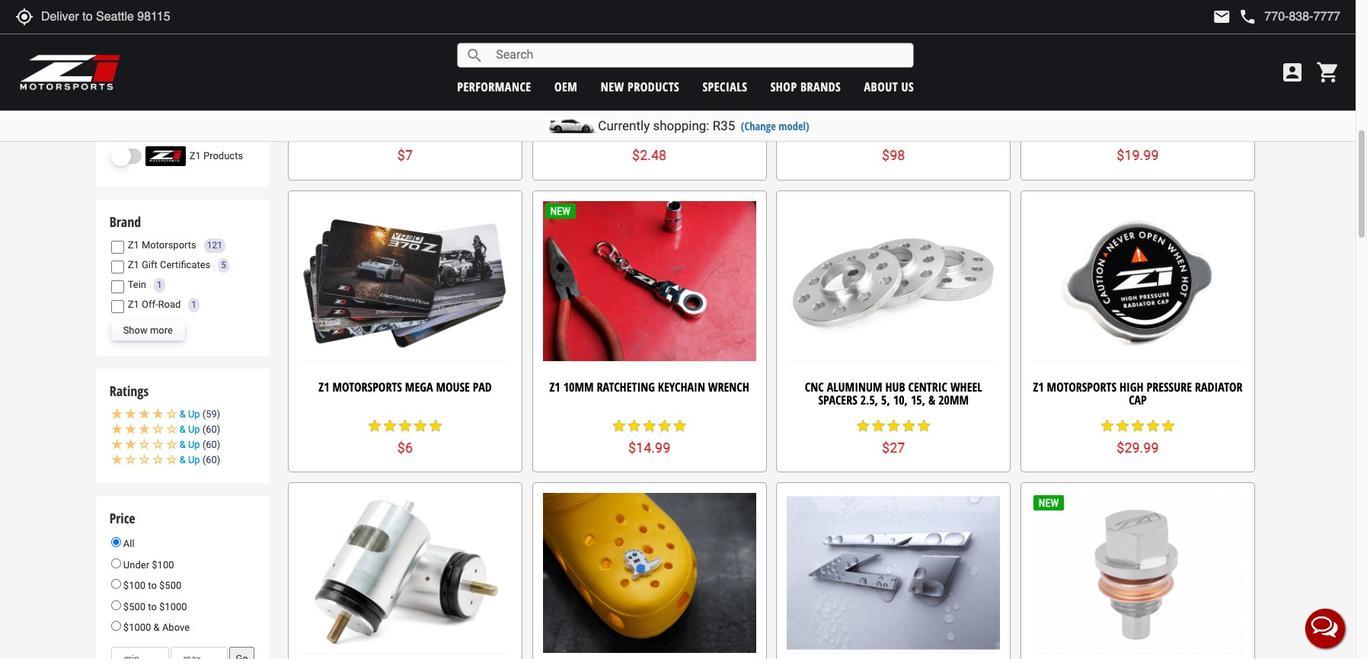 Task type: vqa. For each thing, say whether or not it's contained in the screenshot.
the GTR (R35) Brake Parts 'Link'
no



Task type: locate. For each thing, give the bounding box(es) containing it.
high
[[1120, 378, 1144, 395]]

brake
[[610, 86, 640, 103]]

0 vertical spatial cnc
[[795, 86, 813, 103]]

0 vertical spatial $100
[[152, 559, 174, 570]]

None radio
[[111, 537, 121, 547], [111, 558, 121, 568], [111, 579, 121, 589], [111, 621, 121, 631], [111, 537, 121, 547], [111, 558, 121, 568], [111, 579, 121, 589], [111, 621, 121, 631]]

339
[[226, 35, 241, 45]]

1 up z1 off-road
[[157, 280, 162, 290]]

60
[[206, 424, 217, 435], [206, 439, 217, 451], [206, 454, 217, 466]]

$100
[[152, 559, 174, 570], [123, 580, 146, 591]]

spacers right on
[[954, 86, 994, 103]]

about us link
[[865, 78, 915, 95]]

under
[[123, 559, 149, 570]]

gasket
[[428, 86, 462, 103]]

0 vertical spatial cap
[[686, 86, 704, 103]]

z1 products
[[189, 150, 243, 161]]

wheel inside cnc aluminum bolt-on wheel spacers (20mm, 25mm, & 30mm)
[[920, 86, 951, 103]]

$7
[[398, 147, 413, 163]]

1 vertical spatial $100
[[123, 580, 146, 591]]

59
[[206, 409, 217, 420]]

$27
[[882, 439, 906, 455]]

mega
[[405, 378, 433, 395]]

1 horizontal spatial cap
[[1129, 392, 1147, 409]]

370z
[[193, 34, 215, 46]]

aluminum inside cnc aluminum bolt-on wheel spacers (20mm, 25mm, & 30mm)
[[816, 86, 872, 103]]

$6
[[398, 439, 413, 455]]

nissan 370z z34 2009 2010 2011 2012 2013 2014 2015 2016 2017 2018 2019 3.7l vq37vhr vhr nismo z1 motorsports image
[[128, 31, 189, 50]]

pad
[[473, 378, 492, 395]]

on
[[902, 86, 917, 103]]

z1 gift certificates
[[128, 259, 211, 271]]

0 vertical spatial spacers
[[954, 86, 994, 103]]

cap
[[686, 86, 704, 103], [1129, 392, 1147, 409]]

Search search field
[[484, 43, 914, 67]]

shopping_cart link
[[1313, 60, 1341, 85]]

0 horizontal spatial cap
[[686, 86, 704, 103]]

1 horizontal spatial $100
[[152, 559, 174, 570]]

0 horizontal spatial spacers
[[819, 392, 858, 409]]

$500 down $100 to $500
[[123, 601, 146, 612]]

0 vertical spatial & up 60
[[180, 424, 217, 435]]

z1 for z1 motorsports mega mouse pad
[[319, 378, 330, 395]]

to for $100
[[148, 580, 157, 591]]

$500
[[159, 580, 182, 591], [123, 601, 146, 612]]

star
[[367, 126, 383, 142], [383, 126, 398, 142], [398, 126, 413, 142], [413, 126, 428, 142], [428, 126, 443, 142], [612, 126, 627, 142], [627, 126, 642, 142], [642, 126, 657, 142], [657, 126, 673, 142], [673, 126, 688, 142], [856, 126, 871, 142], [871, 126, 886, 142], [886, 126, 902, 142], [902, 126, 917, 142], [917, 126, 932, 142], [1100, 126, 1116, 142], [1116, 126, 1131, 142], [1131, 126, 1146, 142], [1146, 126, 1161, 142], [1161, 126, 1176, 142], [367, 418, 383, 434], [383, 418, 398, 434], [398, 418, 413, 434], [413, 418, 428, 434], [428, 418, 443, 434], [612, 418, 627, 434], [627, 418, 642, 434], [642, 418, 657, 434], [657, 418, 673, 434], [673, 418, 688, 434], [856, 418, 871, 434], [871, 418, 886, 434], [886, 418, 902, 434], [902, 418, 917, 434], [917, 418, 932, 434], [1100, 418, 1116, 434], [1116, 418, 1131, 434], [1131, 418, 1146, 434], [1146, 418, 1161, 434], [1161, 418, 1176, 434]]

2 60 from the top
[[206, 439, 217, 451]]

star star star star star $2.48
[[612, 126, 688, 163]]

show more button
[[111, 321, 185, 341]]

1 horizontal spatial motorsports
[[333, 378, 402, 395]]

20mm
[[939, 392, 969, 409]]

certificates
[[160, 259, 211, 271]]

2 vertical spatial & up 60
[[180, 454, 217, 466]]

wheel right on
[[920, 86, 951, 103]]

0 vertical spatial to
[[148, 580, 157, 591]]

121
[[207, 240, 222, 251]]

1 up from the top
[[188, 409, 200, 420]]

aluminum inside cnc aluminum hub centric wheel spacers 2.5, 5, 10, 15, & 20mm
[[827, 378, 883, 395]]

1 to from the top
[[148, 580, 157, 591]]

1
[[157, 280, 162, 290], [192, 299, 197, 310]]

0 vertical spatial $1000
[[159, 601, 187, 612]]

wheel for on
[[920, 86, 951, 103]]

ratings
[[109, 382, 149, 400]]

spacers
[[954, 86, 994, 103], [819, 392, 858, 409]]

0 vertical spatial aluminum
[[816, 86, 872, 103]]

2 up from the top
[[188, 424, 200, 435]]

cnc up model)
[[795, 86, 813, 103]]

$2.48
[[632, 147, 667, 163]]

cnc for cnc aluminum hub centric wheel spacers 2.5, 5, 10, 15, & 20mm
[[805, 378, 824, 395]]

2 vertical spatial 60
[[206, 454, 217, 466]]

pressure
[[1147, 378, 1193, 395]]

1 horizontal spatial $1000
[[159, 601, 187, 612]]

2
[[348, 86, 354, 103]]

0 horizontal spatial $500
[[123, 601, 146, 612]]

under  $100
[[121, 559, 174, 570]]

5
[[221, 260, 226, 270]]

motorsports left high
[[1047, 378, 1117, 395]]

0 vertical spatial 60
[[206, 424, 217, 435]]

spacers inside cnc aluminum hub centric wheel spacers 2.5, 5, 10, 15, & 20mm
[[819, 392, 858, 409]]

motorsports
[[142, 239, 196, 251], [333, 378, 402, 395], [1047, 378, 1117, 395]]

1 vertical spatial to
[[148, 601, 157, 612]]

max number field
[[170, 647, 228, 659]]

performance link
[[457, 78, 532, 95]]

oem link
[[555, 78, 578, 95]]

None checkbox
[[111, 241, 124, 254], [111, 261, 124, 273], [111, 300, 124, 313], [111, 241, 124, 254], [111, 261, 124, 273], [111, 300, 124, 313]]

1 horizontal spatial 1
[[192, 299, 197, 310]]

1 vertical spatial $1000
[[123, 622, 151, 633]]

wheel for centric
[[951, 378, 983, 395]]

cnc left 2.5,
[[805, 378, 824, 395]]

& up 60
[[180, 424, 217, 435], [180, 439, 217, 451], [180, 454, 217, 466]]

$1000
[[159, 601, 187, 612], [123, 622, 151, 633]]

0 vertical spatial 1
[[157, 280, 162, 290]]

wheel
[[920, 86, 951, 103], [951, 378, 983, 395]]

None radio
[[111, 600, 121, 610]]

z1 inside 'z1 motorsports high pressure radiator cap'
[[1034, 378, 1044, 395]]

25mm,
[[874, 100, 907, 117]]

0 horizontal spatial 1
[[157, 280, 162, 290]]

new
[[601, 78, 625, 95]]

0 vertical spatial wheel
[[920, 86, 951, 103]]

cnc inside cnc aluminum bolt-on wheel spacers (20mm, 25mm, & 30mm)
[[795, 86, 813, 103]]

phone link
[[1239, 8, 1341, 26]]

1 right road
[[192, 299, 197, 310]]

model)
[[779, 119, 810, 133]]

above
[[162, 622, 190, 633]]

$100 down under
[[123, 580, 146, 591]]

to up $500 to $1000
[[148, 580, 157, 591]]

30mm)
[[921, 100, 955, 117]]

1 vertical spatial & up 60
[[180, 439, 217, 451]]

$500 up $500 to $1000
[[159, 580, 182, 591]]

star star star star star $19.99
[[1100, 126, 1176, 163]]

&
[[911, 100, 918, 117], [929, 392, 936, 409], [180, 409, 186, 420], [180, 424, 186, 435], [180, 439, 186, 451], [180, 454, 186, 466], [154, 622, 160, 633]]

1 horizontal spatial $500
[[159, 580, 182, 591]]

0 horizontal spatial motorsports
[[142, 239, 196, 251]]

$1000 up min number field
[[123, 622, 151, 633]]

$1000 up the above
[[159, 601, 187, 612]]

motorsports for z1 motorsports high pressure radiator cap
[[1047, 378, 1117, 395]]

z1 off-road
[[128, 299, 181, 310]]

1 vertical spatial 60
[[206, 439, 217, 451]]

cap right bleeder at the left top of page
[[686, 86, 704, 103]]

motorsports up z1 gift certificates
[[142, 239, 196, 251]]

1 vertical spatial 1
[[192, 299, 197, 310]]

1 horizontal spatial spacers
[[954, 86, 994, 103]]

wheel inside cnc aluminum hub centric wheel spacers 2.5, 5, 10, 15, & 20mm
[[951, 378, 983, 395]]

2 to from the top
[[148, 601, 157, 612]]

ratcheting
[[597, 378, 655, 395]]

5,
[[882, 392, 891, 409]]

specials
[[703, 78, 748, 95]]

2 bolt  exhaust gasket
[[348, 86, 462, 103]]

motorsports left mega
[[333, 378, 402, 395]]

1 vertical spatial cnc
[[805, 378, 824, 395]]

new products
[[601, 78, 680, 95]]

spacers for cnc aluminum bolt-on wheel spacers (20mm, 25mm, & 30mm)
[[954, 86, 994, 103]]

0 horizontal spatial $100
[[123, 580, 146, 591]]

$14.99
[[629, 439, 671, 455]]

account_box
[[1281, 60, 1305, 85]]

spacers left 2.5,
[[819, 392, 858, 409]]

2 & up 60 from the top
[[180, 439, 217, 451]]

cnc aluminum bolt-on wheel spacers (20mm, 25mm, & 30mm)
[[795, 86, 994, 117]]

spacers inside cnc aluminum bolt-on wheel spacers (20mm, 25mm, & 30mm)
[[954, 86, 994, 103]]

1 vertical spatial spacers
[[819, 392, 858, 409]]

1 vertical spatial wheel
[[951, 378, 983, 395]]

(change
[[741, 119, 776, 133]]

brand
[[109, 213, 141, 231]]

1 vertical spatial aluminum
[[827, 378, 883, 395]]

to
[[148, 580, 157, 591], [148, 601, 157, 612]]

z1 motorsports
[[128, 239, 196, 251]]

cnc inside cnc aluminum hub centric wheel spacers 2.5, 5, 10, 15, & 20mm
[[805, 378, 824, 395]]

oem
[[555, 78, 578, 95]]

shop brands link
[[771, 78, 841, 95]]

wrench
[[709, 378, 750, 395]]

to down $100 to $500
[[148, 601, 157, 612]]

to for $500
[[148, 601, 157, 612]]

1 vertical spatial cap
[[1129, 392, 1147, 409]]

phone
[[1239, 8, 1258, 26]]

2 horizontal spatial motorsports
[[1047, 378, 1117, 395]]

cap up the star star star star star $29.99
[[1129, 392, 1147, 409]]

0 horizontal spatial $1000
[[123, 622, 151, 633]]

shopping_cart
[[1317, 60, 1341, 85]]

$100 up $100 to $500
[[152, 559, 174, 570]]

nissan 350z z33 2003 2004 2005 2006 2007 2008 2009 vq35de 3.5l revup rev up vq35hr nismo z1 motorsports image
[[128, 7, 189, 27]]

show more
[[123, 324, 173, 336]]

motorsports inside 'z1 motorsports high pressure radiator cap'
[[1047, 378, 1117, 395]]

$29.99
[[1117, 439, 1159, 455]]

wheel right centric
[[951, 378, 983, 395]]

None checkbox
[[111, 12, 124, 25], [111, 280, 124, 293], [111, 12, 124, 25], [111, 280, 124, 293]]



Task type: describe. For each thing, give the bounding box(es) containing it.
all
[[121, 538, 135, 549]]

star star star star star $14.99
[[612, 418, 688, 455]]

$500 to $1000
[[121, 601, 187, 612]]

motorsports for z1 motorsports mega mouse pad
[[333, 378, 402, 395]]

star star star star star $29.99
[[1100, 418, 1176, 455]]

new products link
[[601, 78, 680, 95]]

performance
[[457, 78, 532, 95]]

us
[[902, 78, 915, 95]]

$98
[[882, 147, 906, 163]]

2.5,
[[861, 392, 879, 409]]

shopping:
[[653, 118, 710, 133]]

exhaust
[[383, 86, 425, 103]]

z1 for z1 products
[[189, 150, 201, 161]]

road
[[158, 299, 181, 310]]

account_box link
[[1277, 60, 1309, 85]]

1 vertical spatial $500
[[123, 601, 146, 612]]

tein
[[128, 279, 146, 290]]

& up 59
[[180, 409, 217, 420]]

& inside cnc aluminum hub centric wheel spacers 2.5, 5, 10, 15, & 20mm
[[929, 392, 936, 409]]

shop
[[771, 78, 797, 95]]

(20mm,
[[833, 100, 871, 117]]

z1 for z1 off-road
[[128, 299, 139, 310]]

mail
[[1213, 8, 1232, 26]]

3 60 from the top
[[206, 454, 217, 466]]

mail link
[[1213, 8, 1232, 26]]

(change model) link
[[741, 119, 810, 133]]

hub
[[886, 378, 906, 395]]

star star star star star $27
[[856, 418, 932, 455]]

z1 for z1 brake bleeder cap
[[596, 86, 607, 103]]

0 vertical spatial $500
[[159, 580, 182, 591]]

centric
[[909, 378, 948, 395]]

specials link
[[703, 78, 748, 95]]

products
[[203, 150, 243, 161]]

about us
[[865, 78, 915, 95]]

4 up from the top
[[188, 454, 200, 466]]

star star star star star $7
[[367, 126, 443, 163]]

cap inside 'z1 motorsports high pressure radiator cap'
[[1129, 392, 1147, 409]]

aluminum for 2.5,
[[827, 378, 883, 395]]

currently shopping: r35 (change model)
[[598, 118, 810, 133]]

z1 motorsports logo image
[[19, 53, 122, 91]]

keychain
[[658, 378, 706, 395]]

z1 brake bleeder cap
[[596, 86, 704, 103]]

radiator
[[1196, 378, 1243, 395]]

z1 for z1 gift certificates
[[128, 259, 139, 271]]

show
[[123, 324, 148, 336]]

products
[[628, 78, 680, 95]]

z1 10mm ratcheting keychain wrench
[[550, 378, 750, 395]]

star star star star star $98
[[856, 126, 932, 163]]

z1 for z1 motorsports
[[128, 239, 139, 251]]

$19.99
[[1117, 147, 1159, 163]]

brands
[[801, 78, 841, 95]]

z1 for z1 10mm ratcheting keychain wrench
[[550, 378, 561, 395]]

bolt-
[[875, 86, 902, 103]]

z1 motorsports mega mouse pad
[[319, 378, 492, 395]]

aluminum for (20mm,
[[816, 86, 872, 103]]

bolt
[[357, 86, 380, 103]]

1 & up 60 from the top
[[180, 424, 217, 435]]

z1 for z1 motorsports high pressure radiator cap
[[1034, 378, 1044, 395]]

currently
[[598, 118, 650, 133]]

mail phone
[[1213, 8, 1258, 26]]

1 for z1 off-road
[[192, 299, 197, 310]]

z1 motorsports high pressure radiator cap
[[1034, 378, 1243, 409]]

shop brands
[[771, 78, 841, 95]]

3 & up 60 from the top
[[180, 454, 217, 466]]

motorsports for z1 motorsports
[[142, 239, 196, 251]]

$1000 & above
[[121, 622, 190, 633]]

search
[[466, 46, 484, 64]]

r35
[[713, 118, 736, 133]]

15,
[[911, 392, 926, 409]]

my_location
[[15, 8, 34, 26]]

1 60 from the top
[[206, 424, 217, 435]]

mouse
[[436, 378, 470, 395]]

off-
[[142, 299, 158, 310]]

cnc aluminum hub centric wheel spacers 2.5, 5, 10, 15, & 20mm
[[805, 378, 983, 409]]

cnc for cnc aluminum bolt-on wheel spacers (20mm, 25mm, & 30mm)
[[795, 86, 813, 103]]

bleeder
[[643, 86, 683, 103]]

about
[[865, 78, 899, 95]]

3 up from the top
[[188, 439, 200, 451]]

gift
[[142, 259, 158, 271]]

price
[[109, 509, 135, 528]]

spacers for cnc aluminum hub centric wheel spacers 2.5, 5, 10, 15, & 20mm
[[819, 392, 858, 409]]

star star star star star $6
[[367, 418, 443, 455]]

1 for tein
[[157, 280, 162, 290]]

& inside cnc aluminum bolt-on wheel spacers (20mm, 25mm, & 30mm)
[[911, 100, 918, 117]]

$100 to $500
[[121, 580, 182, 591]]

more
[[150, 324, 173, 336]]

min number field
[[111, 647, 169, 659]]



